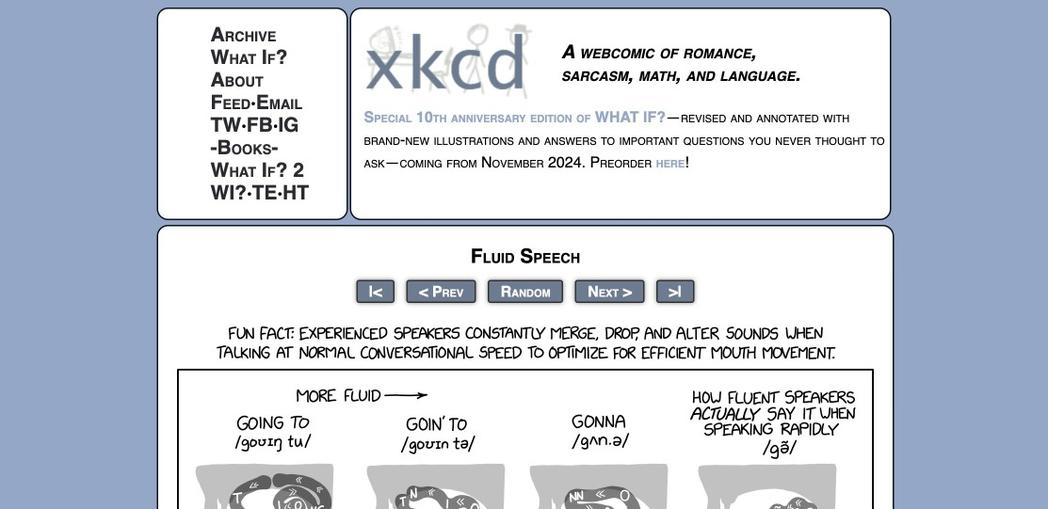 Task type: vqa. For each thing, say whether or not it's contained in the screenshot.
Fluid Speech image
yes



Task type: describe. For each thing, give the bounding box(es) containing it.
fluid speech image
[[177, 315, 874, 509]]



Task type: locate. For each thing, give the bounding box(es) containing it.
xkcd.com logo image
[[364, 22, 538, 100]]



